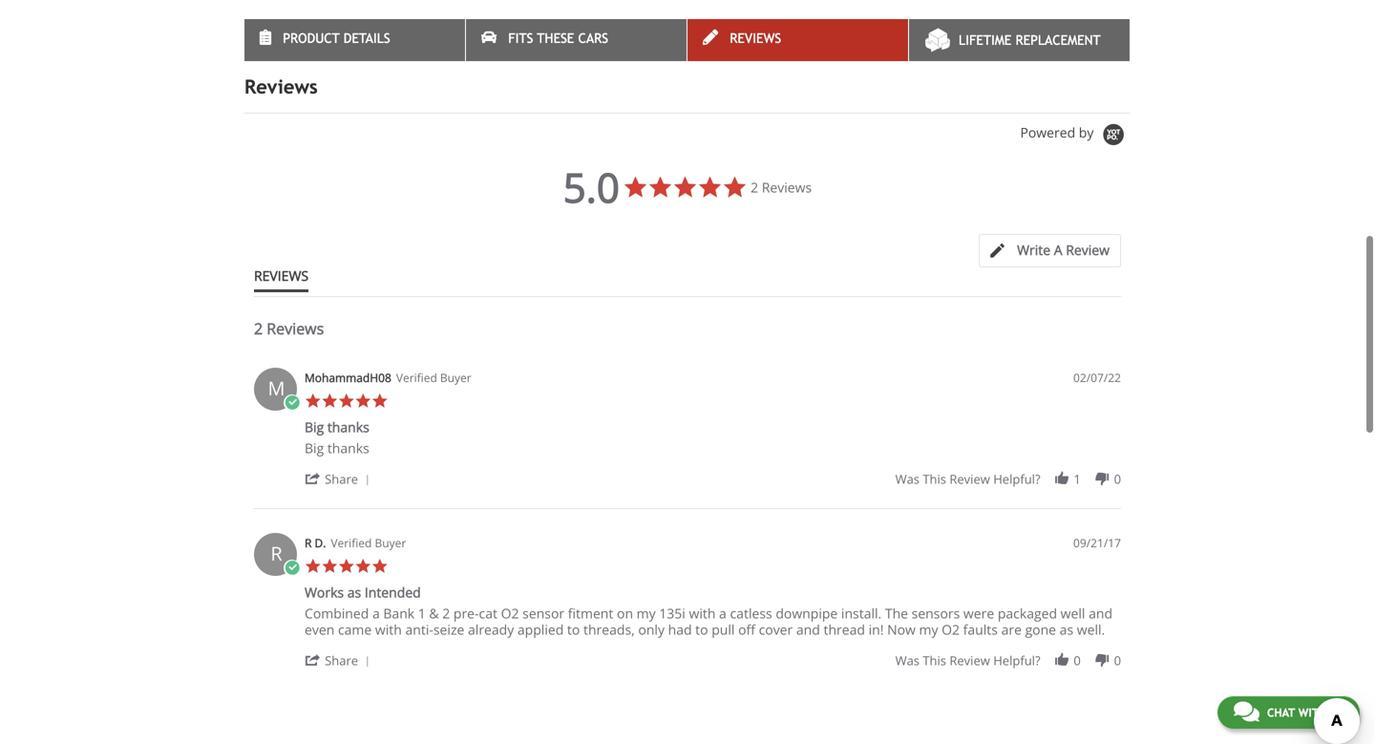 Task type: vqa. For each thing, say whether or not it's contained in the screenshot.
mechanic
no



Task type: describe. For each thing, give the bounding box(es) containing it.
the
[[885, 604, 909, 623]]

fits these cars
[[508, 31, 609, 46]]

replacement
[[1016, 33, 1101, 48]]

works as intended heading
[[305, 583, 421, 605]]

group for m
[[896, 471, 1122, 488]]

reviews
[[254, 267, 309, 285]]

review for r
[[950, 652, 991, 669]]

were
[[964, 604, 995, 623]]

3 star image from the left
[[372, 393, 388, 410]]

applied
[[518, 621, 564, 639]]

us
[[1331, 706, 1344, 719]]

1 to from the left
[[567, 621, 580, 639]]

0 vertical spatial 2
[[751, 178, 759, 196]]

lifetime
[[959, 33, 1012, 48]]

5.0
[[563, 160, 620, 215]]

reviews link
[[688, 19, 909, 61]]

1 thanks from the top
[[328, 418, 370, 436]]

fitment
[[568, 604, 614, 623]]

fits
[[508, 31, 533, 46]]

1 star image from the left
[[338, 393, 355, 410]]

chat
[[1268, 706, 1296, 719]]

0 right the vote up review by r d. on 21 sep 2017 "image"
[[1074, 652, 1081, 669]]

1 horizontal spatial o2
[[942, 621, 960, 639]]

0 horizontal spatial 2 reviews
[[254, 318, 324, 339]]

works
[[305, 583, 344, 602]]

product details
[[283, 31, 390, 46]]

seperator image
[[362, 656, 373, 668]]

details
[[344, 31, 390, 46]]

on
[[617, 604, 633, 623]]

powered by link
[[1021, 123, 1131, 147]]

a
[[1054, 241, 1063, 259]]

even
[[305, 621, 335, 639]]

02/07/22
[[1074, 370, 1122, 386]]

1 horizontal spatial and
[[1089, 604, 1113, 623]]

5.0 star rating element
[[563, 160, 620, 215]]

circle checkmark image
[[284, 395, 300, 411]]

was this review helpful? for r
[[896, 652, 1041, 669]]

verified buyer heading for m
[[396, 370, 472, 386]]

vote down review by r d. on 21 sep 2017 image
[[1094, 652, 1111, 669]]

big thanks big thanks
[[305, 418, 370, 457]]

seize
[[434, 621, 465, 639]]

0 horizontal spatial verified
[[331, 535, 372, 551]]

cat
[[479, 604, 498, 623]]

share button for r
[[305, 651, 377, 669]]

downpipe
[[776, 604, 838, 623]]

only
[[639, 621, 665, 639]]

review date 09/21/17 element
[[1074, 535, 1122, 551]]

review
[[1066, 241, 1110, 259]]

big thanks heading
[[305, 418, 370, 440]]

1 vertical spatial 2
[[254, 318, 263, 339]]

135i
[[659, 604, 686, 623]]

1 inside works as intended combined a bank 1 & 2 pre-cat o2 sensor fitment on my 135i with a catless downpipe install. the sensors were packaged well and even came with anti-seize already applied to threads, only had to pull off cover and thread in! now my o2 faults are gone as well.
[[418, 604, 426, 623]]

threads,
[[584, 621, 635, 639]]

2 star image from the left
[[355, 393, 372, 410]]

chat with us link
[[1218, 696, 1360, 729]]

bank
[[383, 604, 415, 623]]

share image
[[305, 652, 321, 669]]

r d. verified buyer
[[305, 535, 406, 551]]

review date 02/07/22 element
[[1074, 370, 1122, 386]]

r for r d. verified buyer
[[305, 535, 312, 551]]

powered by
[[1021, 123, 1098, 141]]

vote up review by mohammadh08 on  7 feb 2022 image
[[1054, 471, 1071, 487]]

share for r
[[325, 652, 358, 669]]

comments image
[[1234, 700, 1260, 723]]

m
[[268, 375, 285, 401]]

write a review
[[1018, 241, 1110, 259]]

lifetime replacement link
[[910, 19, 1130, 61]]

with inside chat with us link
[[1299, 706, 1327, 719]]

0 vertical spatial 2 reviews
[[751, 178, 812, 196]]

these
[[537, 31, 574, 46]]

product details link
[[245, 19, 465, 61]]

1 big from the top
[[305, 418, 324, 436]]

review for m
[[950, 471, 991, 488]]

0 horizontal spatial and
[[797, 621, 820, 639]]

write no frame image
[[991, 244, 1015, 258]]

2 to from the left
[[696, 621, 708, 639]]

combined
[[305, 604, 369, 623]]

this for r
[[923, 652, 947, 669]]

write
[[1018, 241, 1051, 259]]

share image
[[305, 471, 321, 487]]

share button for m
[[305, 470, 377, 488]]



Task type: locate. For each thing, give the bounding box(es) containing it.
helpful? left the 'vote up review by mohammadh08 on  7 feb 2022' image
[[994, 471, 1041, 488]]

lifetime replacement
[[959, 33, 1101, 48]]

pre-
[[454, 604, 479, 623]]

faults
[[964, 621, 998, 639]]

pull
[[712, 621, 735, 639]]

0 horizontal spatial as
[[347, 583, 361, 602]]

1 horizontal spatial 1
[[1074, 471, 1081, 488]]

0 vertical spatial was this review helpful?
[[896, 471, 1041, 488]]

0
[[1114, 471, 1122, 488], [1074, 652, 1081, 669], [1114, 652, 1122, 669]]

share button down big thanks big thanks
[[305, 470, 377, 488]]

2 helpful? from the top
[[994, 652, 1041, 669]]

0 horizontal spatial to
[[567, 621, 580, 639]]

2 was this review helpful? from the top
[[896, 652, 1041, 669]]

1 right the 'vote up review by mohammadh08 on  7 feb 2022' image
[[1074, 471, 1081, 488]]

0 vertical spatial share button
[[305, 470, 377, 488]]

0 right vote down review by r d. on 21 sep 2017 image
[[1114, 652, 1122, 669]]

1
[[1074, 471, 1081, 488], [418, 604, 426, 623]]

2 was from the top
[[896, 652, 920, 669]]

cover
[[759, 621, 793, 639]]

2
[[751, 178, 759, 196], [254, 318, 263, 339], [443, 604, 450, 623]]

1 vertical spatial thanks
[[328, 439, 370, 457]]

catless
[[730, 604, 773, 623]]

tab panel containing m
[[245, 358, 1131, 690]]

vote down review by mohammadh08 on  7 feb 2022 image
[[1094, 471, 1111, 487]]

mohammadh08
[[305, 370, 392, 386]]

1 was from the top
[[896, 471, 920, 488]]

to left pull
[[696, 621, 708, 639]]

0 right vote down review by mohammadh08 on  7 feb 2022 icon
[[1114, 471, 1122, 488]]

0 vertical spatial share
[[325, 471, 358, 488]]

1 vertical spatial share
[[325, 652, 358, 669]]

review left the 'vote up review by mohammadh08 on  7 feb 2022' image
[[950, 471, 991, 488]]

powered
[[1021, 123, 1076, 141]]

big
[[305, 418, 324, 436], [305, 439, 324, 457]]

verified buyer heading right mohammadh08
[[396, 370, 472, 386]]

1 horizontal spatial verified
[[396, 370, 437, 386]]

as
[[347, 583, 361, 602], [1060, 621, 1074, 639]]

1 horizontal spatial 2
[[443, 604, 450, 623]]

was for m
[[896, 471, 920, 488]]

verified right mohammadh08
[[396, 370, 437, 386]]

this
[[923, 471, 947, 488], [923, 652, 947, 669]]

helpful? for r
[[994, 652, 1041, 669]]

r for r
[[271, 540, 282, 567]]

helpful? for m
[[994, 471, 1041, 488]]

o2 right cat at the bottom of the page
[[501, 604, 519, 623]]

share button down the came
[[305, 651, 377, 669]]

my right on
[[637, 604, 656, 623]]

0 vertical spatial buyer
[[440, 370, 472, 386]]

product
[[283, 31, 340, 46]]

with right 135i at the left
[[689, 604, 716, 623]]

review down faults
[[950, 652, 991, 669]]

verified right the d.
[[331, 535, 372, 551]]

a left catless
[[719, 604, 727, 623]]

1 horizontal spatial a
[[719, 604, 727, 623]]

1 vertical spatial 1
[[418, 604, 426, 623]]

thanks down mohammadh08
[[328, 418, 370, 436]]

packaged
[[998, 604, 1058, 623]]

mohammadh08 verified buyer
[[305, 370, 472, 386]]

and right the well
[[1089, 604, 1113, 623]]

0 vertical spatial helpful?
[[994, 471, 1041, 488]]

&
[[429, 604, 439, 623]]

well.
[[1077, 621, 1106, 639]]

as up 'combined'
[[347, 583, 361, 602]]

intended
[[365, 583, 421, 602]]

2 group from the top
[[896, 652, 1122, 669]]

0 vertical spatial this
[[923, 471, 947, 488]]

had
[[668, 621, 692, 639]]

my right now
[[920, 621, 939, 639]]

2 this from the top
[[923, 652, 947, 669]]

1 helpful? from the top
[[994, 471, 1041, 488]]

2 share button from the top
[[305, 651, 377, 669]]

1 review from the top
[[950, 471, 991, 488]]

1 vertical spatial this
[[923, 652, 947, 669]]

2 vertical spatial 2
[[443, 604, 450, 623]]

as left "well."
[[1060, 621, 1074, 639]]

seperator image
[[362, 475, 373, 486]]

2 reviews
[[751, 178, 812, 196], [254, 318, 324, 339]]

o2 left faults
[[942, 621, 960, 639]]

1 vertical spatial 2 reviews
[[254, 318, 324, 339]]

1 vertical spatial was
[[896, 652, 920, 669]]

with left us
[[1299, 706, 1327, 719]]

1 a from the left
[[373, 604, 380, 623]]

share left seperator icon
[[325, 471, 358, 488]]

share for m
[[325, 471, 358, 488]]

1 share button from the top
[[305, 470, 377, 488]]

0 horizontal spatial with
[[375, 621, 402, 639]]

0 vertical spatial was
[[896, 471, 920, 488]]

1 horizontal spatial my
[[920, 621, 939, 639]]

was
[[896, 471, 920, 488], [896, 652, 920, 669]]

1 vertical spatial verified buyer heading
[[331, 535, 406, 551]]

1 horizontal spatial r
[[305, 535, 312, 551]]

2 share from the top
[[325, 652, 358, 669]]

09/21/17
[[1074, 535, 1122, 551]]

0 vertical spatial as
[[347, 583, 361, 602]]

install.
[[842, 604, 882, 623]]

share left seperator image
[[325, 652, 358, 669]]

2 inside works as intended combined a bank 1 & 2 pre-cat o2 sensor fitment on my 135i with a catless downpipe install. the sensors were packaged well and even came with anti-seize already applied to threads, only had to pull off cover and thread in! now my o2 faults are gone as well.
[[443, 604, 450, 623]]

d.
[[315, 535, 326, 551]]

0 horizontal spatial 1
[[418, 604, 426, 623]]

and right cover
[[797, 621, 820, 639]]

0 for m
[[1114, 471, 1122, 488]]

1 this from the top
[[923, 471, 947, 488]]

write a review button
[[979, 234, 1122, 268]]

review
[[950, 471, 991, 488], [950, 652, 991, 669]]

was this review helpful? for m
[[896, 471, 1041, 488]]

verified buyer heading
[[396, 370, 472, 386], [331, 535, 406, 551]]

1 horizontal spatial 2 reviews
[[751, 178, 812, 196]]

tab panel
[[245, 358, 1131, 690]]

0 horizontal spatial r
[[271, 540, 282, 567]]

0 vertical spatial verified buyer heading
[[396, 370, 472, 386]]

r left the d.
[[305, 535, 312, 551]]

2 big from the top
[[305, 439, 324, 457]]

1 was this review helpful? from the top
[[896, 471, 1041, 488]]

my
[[637, 604, 656, 623], [920, 621, 939, 639]]

and
[[1089, 604, 1113, 623], [797, 621, 820, 639]]

0 vertical spatial group
[[896, 471, 1122, 488]]

works as intended combined a bank 1 & 2 pre-cat o2 sensor fitment on my 135i with a catless downpipe install. the sensors were packaged well and even came with anti-seize already applied to threads, only had to pull off cover and thread in! now my o2 faults are gone as well.
[[305, 583, 1113, 639]]

0 horizontal spatial a
[[373, 604, 380, 623]]

a left bank
[[373, 604, 380, 623]]

0 horizontal spatial 2
[[254, 318, 263, 339]]

verified buyer heading right the d.
[[331, 535, 406, 551]]

fits these cars link
[[466, 19, 687, 61]]

1 group from the top
[[896, 471, 1122, 488]]

cars
[[578, 31, 609, 46]]

1 left &
[[418, 604, 426, 623]]

helpful? down are
[[994, 652, 1041, 669]]

group for r
[[896, 652, 1122, 669]]

1 vertical spatial helpful?
[[994, 652, 1041, 669]]

with
[[689, 604, 716, 623], [375, 621, 402, 639], [1299, 706, 1327, 719]]

share button
[[305, 470, 377, 488], [305, 651, 377, 669]]

1 vertical spatial was this review helpful?
[[896, 652, 1041, 669]]

thread
[[824, 621, 866, 639]]

0 vertical spatial review
[[950, 471, 991, 488]]

1 horizontal spatial with
[[689, 604, 716, 623]]

1 horizontal spatial as
[[1060, 621, 1074, 639]]

1 vertical spatial verified
[[331, 535, 372, 551]]

1 horizontal spatial to
[[696, 621, 708, 639]]

sensors
[[912, 604, 960, 623]]

this for m
[[923, 471, 947, 488]]

r
[[305, 535, 312, 551], [271, 540, 282, 567]]

1 horizontal spatial buyer
[[440, 370, 472, 386]]

thanks up seperator icon
[[328, 439, 370, 457]]

o2
[[501, 604, 519, 623], [942, 621, 960, 639]]

circle checkmark image
[[284, 560, 300, 577]]

2 horizontal spatial 2
[[751, 178, 759, 196]]

0 vertical spatial 1
[[1074, 471, 1081, 488]]

2 horizontal spatial with
[[1299, 706, 1327, 719]]

was this review helpful?
[[896, 471, 1041, 488], [896, 652, 1041, 669]]

verified
[[396, 370, 437, 386], [331, 535, 372, 551]]

2 a from the left
[[719, 604, 727, 623]]

0 for r
[[1114, 652, 1122, 669]]

well
[[1061, 604, 1086, 623]]

2 review from the top
[[950, 652, 991, 669]]

by
[[1079, 123, 1094, 141]]

came
[[338, 621, 372, 639]]

to
[[567, 621, 580, 639], [696, 621, 708, 639]]

buyer
[[440, 370, 472, 386], [375, 535, 406, 551]]

was this review helpful? down faults
[[896, 652, 1041, 669]]

verified buyer heading for r
[[331, 535, 406, 551]]

sensor
[[523, 604, 565, 623]]

gone
[[1026, 621, 1057, 639]]

star image
[[338, 393, 355, 410], [355, 393, 372, 410], [372, 393, 388, 410]]

1 share from the top
[[325, 471, 358, 488]]

are
[[1002, 621, 1022, 639]]

0 horizontal spatial my
[[637, 604, 656, 623]]

0 vertical spatial big
[[305, 418, 324, 436]]

chat with us
[[1268, 706, 1344, 719]]

2 thanks from the top
[[328, 439, 370, 457]]

already
[[468, 621, 514, 639]]

vote up review by r d. on 21 sep 2017 image
[[1054, 652, 1071, 669]]

in!
[[869, 621, 884, 639]]

r left circle checkmark icon
[[271, 540, 282, 567]]

1 vertical spatial buyer
[[375, 535, 406, 551]]

1 vertical spatial review
[[950, 652, 991, 669]]

helpful?
[[994, 471, 1041, 488], [994, 652, 1041, 669]]

was for r
[[896, 652, 920, 669]]

now
[[888, 621, 916, 639]]

anti-
[[406, 621, 434, 639]]

share
[[325, 471, 358, 488], [325, 652, 358, 669]]

to right applied
[[567, 621, 580, 639]]

1 vertical spatial group
[[896, 652, 1122, 669]]

1 vertical spatial as
[[1060, 621, 1074, 639]]

0 vertical spatial verified
[[396, 370, 437, 386]]

a
[[373, 604, 380, 623], [719, 604, 727, 623]]

1 vertical spatial big
[[305, 439, 324, 457]]

0 horizontal spatial o2
[[501, 604, 519, 623]]

star image
[[305, 393, 321, 410], [321, 393, 338, 410], [305, 558, 321, 575], [321, 558, 338, 575], [338, 558, 355, 575], [355, 558, 372, 575], [372, 558, 388, 575]]

reviews
[[730, 31, 782, 46], [245, 76, 318, 98], [762, 178, 812, 196], [267, 318, 324, 339]]

group
[[896, 471, 1122, 488], [896, 652, 1122, 669]]

with left anti-
[[375, 621, 402, 639]]

was this review helpful? left the 'vote up review by mohammadh08 on  7 feb 2022' image
[[896, 471, 1041, 488]]

thanks
[[328, 418, 370, 436], [328, 439, 370, 457]]

0 horizontal spatial buyer
[[375, 535, 406, 551]]

0 vertical spatial thanks
[[328, 418, 370, 436]]

off
[[739, 621, 756, 639]]

1 vertical spatial share button
[[305, 651, 377, 669]]



